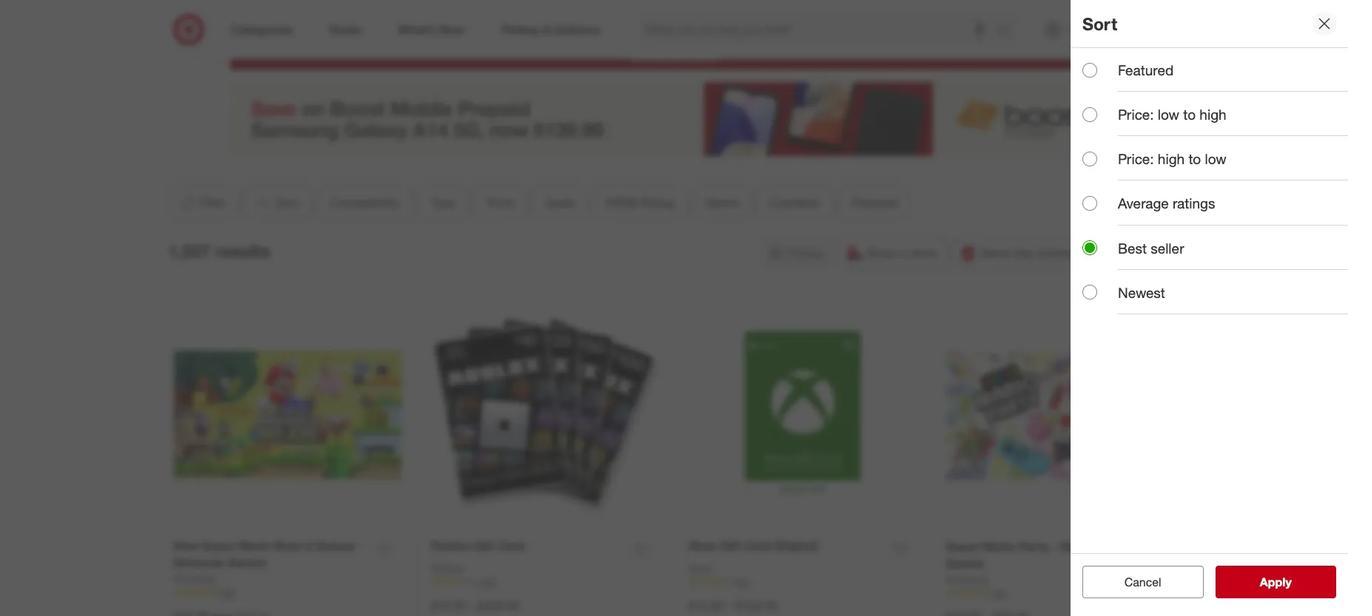 Task type: vqa. For each thing, say whether or not it's contained in the screenshot.
THE SELLER
yes



Task type: describe. For each thing, give the bounding box(es) containing it.
party
[[1019, 539, 1049, 554]]

same day delivery button
[[953, 237, 1090, 269]]

same day delivery
[[981, 246, 1081, 260]]

mario inside super mario party - nintendo switch
[[983, 539, 1015, 554]]

xbox gift card (digital)
[[689, 539, 818, 553]]

compatibility
[[330, 195, 400, 210]]

shop in store button
[[840, 237, 947, 269]]

- right '$15.00'
[[727, 599, 732, 613]]

deals button
[[533, 186, 588, 219]]

featured button
[[839, 186, 911, 219]]

deluxe
[[316, 539, 355, 553]]

genre
[[706, 195, 738, 210]]

549 link
[[174, 587, 401, 600]]

super mario party - nintendo switch
[[946, 539, 1112, 571]]

526 link
[[689, 576, 917, 589]]

results
[[215, 241, 270, 262]]

shipping button
[[1096, 237, 1180, 269]]

cancel button
[[1083, 566, 1204, 599]]

advertisement region
[[230, 82, 1118, 156]]

0 vertical spatial high
[[1200, 106, 1227, 123]]

on digital downloads through target.com.
[[515, 5, 833, 27]]

- inside super mario party - nintendo switch
[[1053, 539, 1057, 554]]

$15.00
[[689, 599, 724, 613]]

roblox gift card
[[431, 539, 525, 553]]

more
[[679, 41, 718, 62]]

526
[[734, 577, 749, 588]]

price: low to high
[[1118, 106, 1227, 123]]

through
[[680, 5, 740, 27]]

card for roblox
[[497, 539, 525, 553]]

condition
[[769, 195, 821, 210]]

featured inside button
[[852, 195, 899, 210]]

switch inside super mario party - nintendo switch
[[946, 556, 984, 571]]

nintendo inside super mario party - nintendo switch
[[1061, 539, 1112, 554]]

nintendo link for new super mario bros u deluxe - nintendo switch
[[174, 572, 216, 587]]

store
[[911, 246, 938, 260]]

$100.00
[[735, 599, 777, 613]]

to for high
[[1184, 106, 1196, 123]]

sort dialog
[[1071, 0, 1348, 616]]

nintendo link for super mario party - nintendo switch
[[946, 572, 989, 587]]

roblox gift card image
[[431, 301, 659, 529]]

type button
[[418, 186, 469, 219]]

gift for xbox
[[720, 539, 741, 553]]

549
[[219, 587, 234, 598]]

average
[[1118, 195, 1169, 212]]

esrb rating button
[[593, 186, 687, 219]]

filter
[[200, 195, 226, 210]]

super inside 'new super mario bros u deluxe - nintendo switch'
[[202, 539, 235, 553]]

condition button
[[757, 186, 833, 219]]

compatibility button
[[317, 186, 412, 219]]

1,557
[[168, 241, 211, 262]]

seller
[[1151, 239, 1184, 256]]

$10.00
[[431, 599, 467, 613]]

shipping
[[1124, 246, 1171, 260]]

bros
[[274, 539, 301, 553]]

shop in store
[[867, 246, 938, 260]]

sort inside button
[[276, 195, 299, 210]]

search button
[[990, 13, 1026, 49]]

price: for price: low to high
[[1118, 106, 1154, 123]]

pickup
[[788, 246, 824, 260]]

digital
[[539, 5, 586, 27]]

esrb rating
[[606, 195, 675, 210]]

price
[[487, 195, 514, 210]]

roblox for roblox
[[431, 562, 464, 575]]



Task type: locate. For each thing, give the bounding box(es) containing it.
price:
[[1118, 106, 1154, 123], [1118, 150, 1154, 167]]

nintendo link
[[174, 572, 216, 587], [946, 572, 989, 587]]

to up price: high to low
[[1184, 106, 1196, 123]]

0 horizontal spatial gift
[[474, 539, 494, 553]]

1 xbox from the top
[[689, 539, 717, 553]]

rating
[[640, 195, 675, 210]]

1 vertical spatial featured
[[852, 195, 899, 210]]

0 vertical spatial xbox
[[689, 539, 717, 553]]

1 horizontal spatial featured
[[1118, 61, 1174, 78]]

new super mario bros u deluxe - nintendo switch image
[[174, 301, 401, 529], [174, 301, 401, 529]]

deals
[[545, 195, 575, 210]]

price: up 'average'
[[1118, 150, 1154, 167]]

0 horizontal spatial high
[[1158, 150, 1185, 167]]

learn
[[630, 41, 674, 62]]

2 roblox from the top
[[431, 562, 464, 575]]

sort button
[[243, 186, 311, 219]]

low up price: high to low
[[1158, 106, 1180, 123]]

none radio inside sort dialog
[[1083, 63, 1097, 77]]

xbox link
[[689, 562, 712, 576]]

2 price: from the top
[[1118, 150, 1154, 167]]

1 vertical spatial xbox
[[689, 562, 712, 575]]

- right party
[[1053, 539, 1057, 554]]

super right new
[[202, 539, 235, 553]]

search
[[990, 23, 1026, 38]]

1 horizontal spatial high
[[1200, 106, 1227, 123]]

downloads
[[591, 5, 675, 27]]

0 vertical spatial roblox
[[431, 539, 470, 553]]

1 roblox from the top
[[431, 539, 470, 553]]

roblox up roblox link
[[431, 539, 470, 553]]

card inside roblox gift card link
[[497, 539, 525, 553]]

- right deluxe
[[358, 539, 363, 553]]

roblox inside roblox gift card link
[[431, 539, 470, 553]]

super left party
[[946, 539, 980, 554]]

card left (digital)
[[744, 539, 771, 553]]

1 horizontal spatial sort
[[1083, 13, 1117, 34]]

nintendo
[[1061, 539, 1112, 554], [174, 556, 225, 570], [174, 572, 216, 585], [946, 573, 989, 586]]

roblox link
[[431, 562, 464, 576]]

gift for roblox
[[474, 539, 494, 553]]

high up price: high to low
[[1200, 106, 1227, 123]]

featured up "price: low to high"
[[1118, 61, 1174, 78]]

1 vertical spatial price:
[[1118, 150, 1154, 167]]

xbox gift card (digital) link
[[689, 538, 818, 555]]

- right $10.00
[[470, 599, 474, 613]]

xbox up xbox "link"
[[689, 539, 717, 553]]

nintendo link down super mario party - nintendo switch
[[946, 572, 989, 587]]

None radio
[[1083, 63, 1097, 77]]

xbox for xbox
[[689, 562, 712, 575]]

shop
[[867, 246, 895, 260]]

0 horizontal spatial switch
[[228, 556, 266, 570]]

0 horizontal spatial low
[[1158, 106, 1180, 123]]

type
[[431, 195, 456, 210]]

0 horizontal spatial sort
[[276, 195, 299, 210]]

1 vertical spatial low
[[1205, 150, 1227, 167]]

featured up shop
[[852, 195, 899, 210]]

esrb
[[606, 195, 637, 210]]

1387 link
[[431, 576, 659, 589]]

nintendo inside 'new super mario bros u deluxe - nintendo switch'
[[174, 556, 225, 570]]

delivery
[[1038, 246, 1081, 260]]

super mario party - nintendo switch image
[[946, 301, 1175, 530], [946, 301, 1175, 530]]

new
[[174, 539, 199, 553]]

What can we help you find? suggestions appear below search field
[[636, 13, 1000, 46]]

0 horizontal spatial super
[[202, 539, 235, 553]]

low
[[1158, 106, 1180, 123], [1205, 150, 1227, 167]]

1 card from the left
[[497, 539, 525, 553]]

same
[[981, 246, 1011, 260]]

day
[[1015, 246, 1035, 260]]

1 vertical spatial high
[[1158, 150, 1185, 167]]

price button
[[475, 186, 527, 219]]

0 vertical spatial price:
[[1118, 106, 1154, 123]]

filter button
[[168, 186, 237, 219]]

best seller
[[1118, 239, 1184, 256]]

1 price: from the top
[[1118, 106, 1154, 123]]

$10.00 - $200.00
[[431, 599, 520, 613]]

0 vertical spatial low
[[1158, 106, 1180, 123]]

switch
[[228, 556, 266, 570], [946, 556, 984, 571]]

learn more
[[630, 41, 718, 62]]

gift up 526
[[720, 539, 741, 553]]

roblox up $10.00
[[431, 562, 464, 575]]

roblox gift card link
[[431, 538, 525, 555]]

super inside super mario party - nintendo switch
[[946, 539, 980, 554]]

2 gift from the left
[[720, 539, 741, 553]]

1 horizontal spatial card
[[744, 539, 771, 553]]

sort inside dialog
[[1083, 13, 1117, 34]]

1 vertical spatial to
[[1189, 150, 1201, 167]]

1 horizontal spatial mario
[[983, 539, 1015, 554]]

None radio
[[1083, 107, 1097, 122], [1083, 152, 1097, 166], [1083, 196, 1097, 211], [1083, 241, 1097, 255], [1083, 285, 1097, 300], [1083, 107, 1097, 122], [1083, 152, 1097, 166], [1083, 196, 1097, 211], [1083, 241, 1097, 255], [1083, 285, 1097, 300]]

- inside 'new super mario bros u deluxe - nintendo switch'
[[358, 539, 363, 553]]

super mario party - nintendo switch link
[[946, 539, 1140, 572]]

sponsored
[[1074, 157, 1118, 168]]

apply
[[1260, 575, 1292, 590]]

high
[[1200, 106, 1227, 123], [1158, 150, 1185, 167]]

to
[[1184, 106, 1196, 123], [1189, 150, 1201, 167]]

$15.00 - $100.00
[[689, 599, 777, 613]]

nintendo link down new
[[174, 572, 216, 587]]

xbox for xbox gift card (digital)
[[689, 539, 717, 553]]

gift
[[474, 539, 494, 553], [720, 539, 741, 553]]

304 link
[[946, 587, 1175, 600]]

xbox gift card (digital) image
[[689, 301, 917, 529], [689, 301, 917, 529]]

card
[[497, 539, 525, 553], [744, 539, 771, 553]]

price: high to low
[[1118, 150, 1227, 167]]

on
[[515, 5, 535, 27]]

gift up 1387
[[474, 539, 494, 553]]

1,557 results
[[168, 241, 270, 262]]

u
[[304, 539, 313, 553]]

price: for price: high to low
[[1118, 150, 1154, 167]]

1 vertical spatial sort
[[276, 195, 299, 210]]

featured
[[1118, 61, 1174, 78], [852, 195, 899, 210]]

featured inside sort dialog
[[1118, 61, 1174, 78]]

best
[[1118, 239, 1147, 256]]

1 vertical spatial roblox
[[431, 562, 464, 575]]

super
[[202, 539, 235, 553], [946, 539, 980, 554]]

genre button
[[693, 186, 751, 219]]

1 horizontal spatial switch
[[946, 556, 984, 571]]

1 horizontal spatial super
[[946, 539, 980, 554]]

0 horizontal spatial featured
[[852, 195, 899, 210]]

0 vertical spatial to
[[1184, 106, 1196, 123]]

-
[[358, 539, 363, 553], [1053, 539, 1057, 554], [470, 599, 474, 613], [727, 599, 732, 613]]

card inside xbox gift card (digital) link
[[744, 539, 771, 553]]

to up ratings on the right of the page
[[1189, 150, 1201, 167]]

cancel
[[1125, 575, 1162, 590]]

$200.00
[[478, 599, 520, 613]]

mario left party
[[983, 539, 1015, 554]]

1 horizontal spatial nintendo link
[[946, 572, 989, 587]]

mario left 'bros'
[[239, 539, 271, 553]]

1387
[[477, 577, 497, 588]]

2 xbox from the top
[[689, 562, 712, 575]]

average ratings
[[1118, 195, 1216, 212]]

0 vertical spatial sort
[[1083, 13, 1117, 34]]

new super mario bros u deluxe - nintendo switch
[[174, 539, 363, 570]]

apply button
[[1216, 566, 1337, 599]]

xbox
[[689, 539, 717, 553], [689, 562, 712, 575]]

0 horizontal spatial mario
[[239, 539, 271, 553]]

1 horizontal spatial low
[[1205, 150, 1227, 167]]

xbox up '$15.00'
[[689, 562, 712, 575]]

switch inside 'new super mario bros u deluxe - nintendo switch'
[[228, 556, 266, 570]]

card for xbox
[[744, 539, 771, 553]]

mario inside 'new super mario bros u deluxe - nintendo switch'
[[239, 539, 271, 553]]

newest
[[1118, 284, 1165, 301]]

roblox
[[431, 539, 470, 553], [431, 562, 464, 575]]

sort
[[1083, 13, 1117, 34], [276, 195, 299, 210]]

in
[[898, 246, 908, 260]]

target.com.
[[745, 5, 833, 27]]

to for low
[[1189, 150, 1201, 167]]

0 horizontal spatial nintendo link
[[174, 572, 216, 587]]

304
[[992, 588, 1007, 599]]

high down "price: low to high"
[[1158, 150, 1185, 167]]

roblox for roblox gift card
[[431, 539, 470, 553]]

1 gift from the left
[[474, 539, 494, 553]]

low up ratings on the right of the page
[[1205, 150, 1227, 167]]

ratings
[[1173, 195, 1216, 212]]

card up 1387 link
[[497, 539, 525, 553]]

mario
[[239, 539, 271, 553], [983, 539, 1015, 554]]

1 horizontal spatial gift
[[720, 539, 741, 553]]

pickup button
[[761, 237, 834, 269]]

new super mario bros u deluxe - nintendo switch link
[[174, 538, 367, 572]]

0 horizontal spatial card
[[497, 539, 525, 553]]

price: up price: high to low
[[1118, 106, 1154, 123]]

2 card from the left
[[744, 539, 771, 553]]

(digital)
[[775, 539, 818, 553]]

0 vertical spatial featured
[[1118, 61, 1174, 78]]



